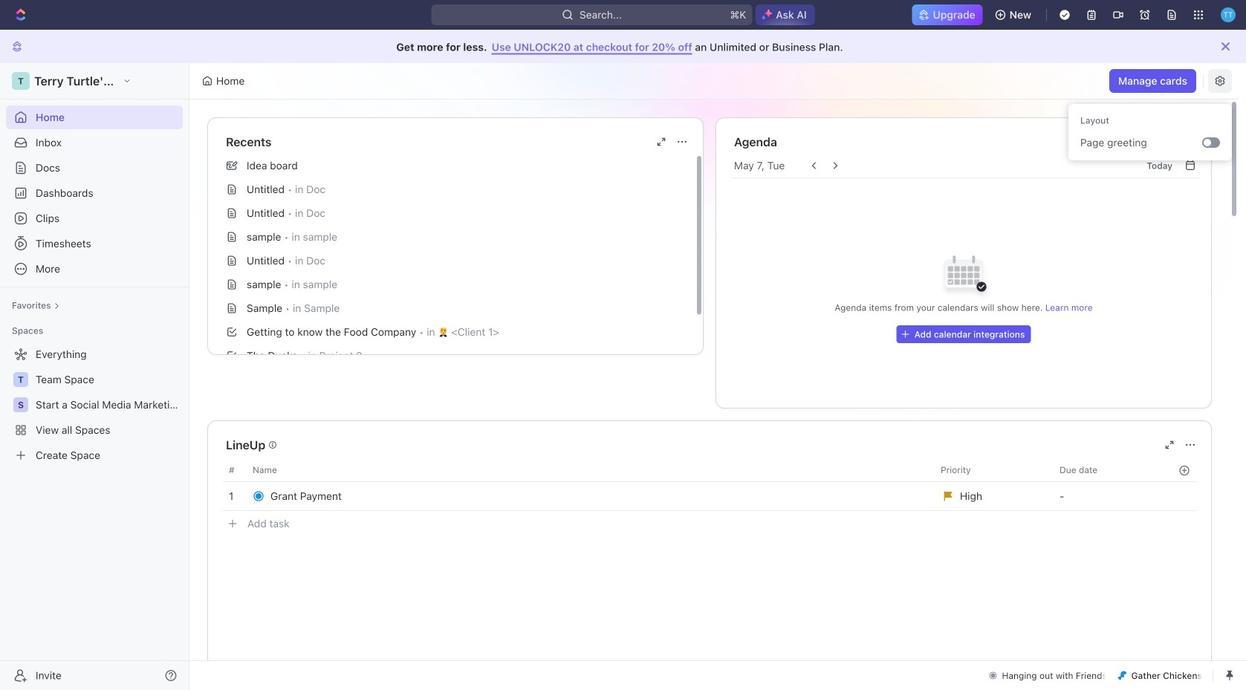 Task type: locate. For each thing, give the bounding box(es) containing it.
drumstick bite image
[[1118, 672, 1127, 681]]

tree inside sidebar navigation
[[6, 343, 183, 468]]

tree
[[6, 343, 183, 468]]



Task type: vqa. For each thing, say whether or not it's contained in the screenshot.
Sidebar navigation
yes



Task type: describe. For each thing, give the bounding box(es) containing it.
sidebar navigation
[[0, 63, 190, 691]]



